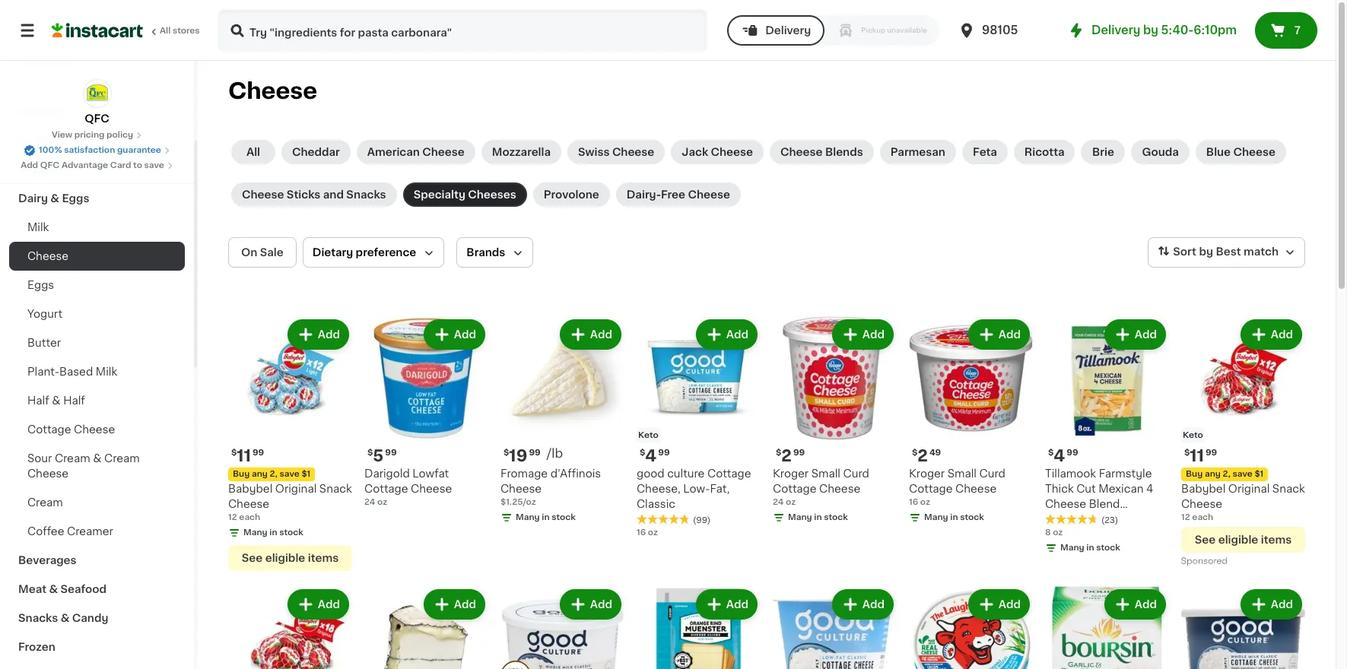 Task type: vqa. For each thing, say whether or not it's contained in the screenshot.
All LINK
yes



Task type: describe. For each thing, give the bounding box(es) containing it.
on
[[241, 247, 257, 258]]

ricotta link
[[1014, 140, 1075, 164]]

cheese inside cheese blends link
[[780, 147, 823, 157]]

Search field
[[219, 11, 706, 50]]

jack cheese
[[682, 147, 753, 157]]

$ 2 99
[[776, 448, 805, 464]]

oz inside kroger small curd cottage cheese 24 oz
[[786, 498, 796, 507]]

cheese,
[[637, 484, 681, 494]]

24 inside kroger small curd cottage cheese 24 oz
[[773, 498, 784, 507]]

buy for the right see eligible items button
[[1186, 470, 1203, 478]]

99 inside '$ 19 99'
[[529, 449, 541, 457]]

kroger small curd cottage cheese 24 oz
[[773, 469, 869, 507]]

99 inside $ 5 99
[[385, 449, 397, 457]]

cream link
[[9, 488, 185, 517]]

cheese inside kroger small curd cottage cheese 24 oz
[[819, 484, 860, 494]]

view pricing policy link
[[52, 129, 142, 141]]

1 horizontal spatial eggs
[[62, 193, 89, 204]]

49
[[929, 449, 941, 457]]

feta link
[[962, 140, 1008, 164]]

dairy & eggs
[[18, 193, 89, 204]]

cream up coffee
[[27, 497, 63, 508]]

frozen
[[18, 642, 55, 653]]

6:10pm
[[1194, 24, 1237, 36]]

blue cheese
[[1206, 147, 1275, 157]]

curd for kroger small curd cottage cheese 16 oz
[[979, 469, 1005, 479]]

cheese inside jack cheese link
[[711, 147, 753, 157]]

tillamook
[[1045, 469, 1096, 479]]

good
[[637, 469, 664, 479]]

2 any from the left
[[1205, 470, 1221, 478]]

lists
[[43, 52, 69, 63]]

brands
[[466, 247, 505, 258]]

brie
[[1092, 147, 1114, 157]]

mozzarella
[[492, 147, 551, 157]]

many in stock for babybel original snack cheese 12 each
[[243, 529, 303, 537]]

blend
[[1089, 499, 1120, 510]]

& for seafood
[[49, 584, 58, 595]]

specialty cheeses link
[[403, 183, 527, 207]]

cheese inside swiss cheese 'link'
[[612, 147, 654, 157]]

product group containing 5
[[364, 316, 488, 509]]

19
[[509, 448, 527, 464]]

yogurt link
[[9, 300, 185, 329]]

half & half link
[[9, 386, 185, 415]]

0 horizontal spatial eggs
[[27, 280, 54, 291]]

1 buy any 2, save $1 from the left
[[233, 470, 311, 478]]

many for fromage d'affinois cheese $1.25/oz
[[516, 513, 540, 522]]

save inside add qfc advantage card to save link
[[144, 161, 164, 170]]

best match
[[1216, 247, 1279, 257]]

cottage inside 'kroger small curd cottage cheese 16 oz'
[[909, 484, 953, 494]]

oz down 'classic'
[[648, 529, 658, 537]]

16 inside 'kroger small curd cottage cheese 16 oz'
[[909, 498, 918, 507]]

99 inside $ 2 99
[[793, 449, 805, 457]]

see for left see eligible items button
[[242, 553, 263, 564]]

$ 4 99 for tillamook
[[1048, 448, 1078, 464]]

1 vertical spatial milk
[[96, 367, 117, 377]]

100% satisfaction guarantee
[[39, 146, 161, 154]]

7 button
[[1255, 12, 1317, 49]]

cheese inside blue cheese link
[[1233, 147, 1275, 157]]

& for eggs
[[50, 193, 59, 204]]

cottage cheese link
[[9, 415, 185, 444]]

by for delivery
[[1143, 24, 1158, 36]]

advantage
[[62, 161, 108, 170]]

coffee creamer link
[[9, 517, 185, 546]]

in for babybel original snack cheese 12 each
[[270, 529, 277, 537]]

8 $ from the left
[[1184, 449, 1190, 457]]

& for half
[[52, 396, 61, 406]]

cheese inside american cheese link
[[422, 147, 464, 157]]

24 inside darigold lowfat cottage cheese 24 oz
[[364, 498, 375, 507]]

$ 2 49
[[912, 448, 941, 464]]

4 99 from the left
[[658, 449, 670, 457]]

fat,
[[710, 484, 730, 494]]

1 snack from the left
[[319, 484, 352, 494]]

instacart logo image
[[52, 21, 143, 40]]

4 inside tillamook farmstyle thick cut mexican 4 cheese blend shredded cheese
[[1146, 484, 1153, 494]]

cheese inside cheese 'link'
[[27, 251, 69, 262]]

produce link
[[9, 155, 185, 184]]

blue
[[1206, 147, 1231, 157]]

dairy-free cheese
[[627, 189, 730, 200]]

product group containing 19
[[500, 316, 624, 527]]

7 $ from the left
[[1048, 449, 1054, 457]]

fromage
[[500, 469, 548, 479]]

0 vertical spatial qfc
[[85, 113, 109, 124]]

sale
[[260, 247, 284, 258]]

Best match Sort by field
[[1148, 237, 1305, 268]]

dairy-free cheese link
[[616, 183, 741, 207]]

darigold lowfat cottage cheese 24 oz
[[364, 469, 452, 507]]

2 each from the left
[[1192, 513, 1213, 522]]

cheese inside sour cream & cream cheese
[[27, 469, 69, 479]]

small for kroger small curd cottage cheese 24 oz
[[811, 469, 840, 479]]

98105
[[982, 24, 1018, 36]]

$ inside $ 2 99
[[776, 449, 781, 457]]

oz right 8
[[1053, 529, 1063, 537]]

half & half
[[27, 396, 85, 406]]

gouda link
[[1131, 140, 1189, 164]]

good culture cottage cheese, low-fat, classic
[[637, 469, 751, 510]]

thick
[[1045, 484, 1074, 494]]

delivery by 5:40-6:10pm link
[[1067, 21, 1237, 40]]

$ inside $ 2 49
[[912, 449, 918, 457]]

many for babybel original snack cheese 12 each
[[243, 529, 267, 537]]

service type group
[[727, 15, 939, 46]]

$ 5 99
[[367, 448, 397, 464]]

cheese inside "cheese sticks and snacks" "link"
[[242, 189, 284, 200]]

cut
[[1076, 484, 1096, 494]]

4 for tillamook
[[1054, 448, 1065, 464]]

delivery for delivery by 5:40-6:10pm
[[1091, 24, 1140, 36]]

brands button
[[457, 237, 533, 268]]

cheese inside dairy-free cheese link
[[688, 189, 730, 200]]

low-
[[683, 484, 710, 494]]

sponsored badge image
[[1181, 557, 1227, 566]]

in for kroger small curd cottage cheese 24 oz
[[814, 513, 822, 522]]

ricotta
[[1024, 147, 1064, 157]]

cheese blends link
[[770, 140, 874, 164]]

kroger for kroger small curd cottage cheese 24 oz
[[773, 469, 809, 479]]

provolone
[[544, 189, 599, 200]]

many in stock for fromage d'affinois cheese $1.25/oz
[[516, 513, 576, 522]]

$ 19 99
[[504, 448, 541, 464]]

american cheese
[[367, 147, 464, 157]]

blends
[[825, 147, 863, 157]]

dietary preference
[[312, 247, 416, 258]]

view
[[52, 131, 72, 139]]

view pricing policy
[[52, 131, 133, 139]]

cheddar
[[292, 147, 340, 157]]

cream down cottage cheese
[[55, 453, 90, 464]]

dairy & eggs link
[[9, 184, 185, 213]]

5
[[373, 448, 384, 464]]

cottage inside kroger small curd cottage cheese 24 oz
[[773, 484, 817, 494]]

on sale
[[241, 247, 284, 258]]

$1.25/oz
[[500, 498, 536, 507]]

see eligible items for left see eligible items button
[[242, 553, 339, 564]]

98105 button
[[958, 9, 1049, 52]]

(99)
[[693, 516, 711, 525]]

8
[[1045, 529, 1051, 537]]

snacks inside snacks & candy link
[[18, 613, 58, 624]]

cheeses
[[468, 189, 516, 200]]

swiss cheese link
[[567, 140, 665, 164]]

1 half from the left
[[27, 396, 49, 406]]

d'affinois
[[550, 469, 601, 479]]

dairy
[[18, 193, 48, 204]]

see for the right see eligible items button
[[1195, 535, 1216, 545]]

0 horizontal spatial 16
[[637, 529, 646, 537]]

stock for kroger small curd cottage cheese 16 oz
[[960, 513, 984, 522]]

cream down cottage cheese link
[[104, 453, 140, 464]]

items for the right see eligible items button
[[1261, 535, 1292, 545]]

delivery button
[[727, 15, 825, 46]]

beverages link
[[9, 546, 185, 575]]

2 original from the left
[[1228, 484, 1270, 494]]

$ 4 99 for good
[[640, 448, 670, 464]]

small for kroger small curd cottage cheese 16 oz
[[947, 469, 977, 479]]



Task type: locate. For each thing, give the bounding box(es) containing it.
2 for kroger small curd cottage cheese 24 oz
[[781, 448, 792, 464]]

items for left see eligible items button
[[308, 553, 339, 564]]

1 buy from the left
[[233, 470, 250, 478]]

0 horizontal spatial 2
[[781, 448, 792, 464]]

1 horizontal spatial $ 11 99
[[1184, 448, 1217, 464]]

1 horizontal spatial any
[[1205, 470, 1221, 478]]

0 vertical spatial items
[[1261, 535, 1292, 545]]

1 horizontal spatial delivery
[[1091, 24, 1140, 36]]

0 horizontal spatial babybel
[[228, 484, 272, 494]]

snacks right and
[[346, 189, 386, 200]]

snacks & candy link
[[9, 604, 185, 633]]

0 horizontal spatial $1
[[302, 470, 311, 478]]

eggs up the yogurt
[[27, 280, 54, 291]]

$ 4 99 up tillamook
[[1048, 448, 1078, 464]]

buy
[[233, 470, 250, 478], [1186, 470, 1203, 478]]

cheese link
[[9, 242, 185, 271]]

curd
[[843, 469, 869, 479], [979, 469, 1005, 479]]

16 down $ 2 49 at right bottom
[[909, 498, 918, 507]]

$ 11 99 for left see eligible items button
[[231, 448, 264, 464]]

1 horizontal spatial see eligible items
[[1195, 535, 1292, 545]]

0 vertical spatial snacks
[[346, 189, 386, 200]]

all left the stores
[[160, 27, 171, 35]]

stock for babybel original snack cheese 12 each
[[279, 529, 303, 537]]

& left candy
[[61, 613, 70, 624]]

11 for left see eligible items button
[[237, 448, 251, 464]]

half down "plant-based milk"
[[63, 396, 85, 406]]

cottage down half & half
[[27, 424, 71, 435]]

1 horizontal spatial $1
[[1255, 470, 1264, 478]]

kroger inside 'kroger small curd cottage cheese 16 oz'
[[909, 469, 945, 479]]

qfc
[[85, 113, 109, 124], [40, 161, 60, 170]]

0 horizontal spatial snack
[[319, 484, 352, 494]]

small inside kroger small curd cottage cheese 24 oz
[[811, 469, 840, 479]]

snacks up frozen
[[18, 613, 58, 624]]

by right sort
[[1199, 247, 1213, 257]]

0 horizontal spatial original
[[275, 484, 317, 494]]

$ inside $ 5 99
[[367, 449, 373, 457]]

& down plant-
[[52, 396, 61, 406]]

sort
[[1173, 247, 1196, 257]]

delivery inside button
[[765, 25, 811, 36]]

all
[[160, 27, 171, 35], [246, 147, 260, 157]]

& for candy
[[61, 613, 70, 624]]

5:40-
[[1161, 24, 1194, 36]]

0 horizontal spatial babybel original snack cheese 12 each
[[228, 484, 352, 522]]

2 left 49
[[918, 448, 928, 464]]

snacks inside "cheese sticks and snacks" "link"
[[346, 189, 386, 200]]

2 2, from the left
[[1223, 470, 1231, 478]]

5 99 from the left
[[793, 449, 805, 457]]

2 babybel from the left
[[1181, 484, 1226, 494]]

curd inside 'kroger small curd cottage cheese 16 oz'
[[979, 469, 1005, 479]]

in for fromage d'affinois cheese $1.25/oz
[[542, 513, 550, 522]]

yogurt
[[27, 309, 62, 319]]

many in stock inside product group
[[516, 513, 576, 522]]

add button
[[289, 321, 348, 348], [425, 321, 484, 348], [561, 321, 620, 348], [697, 321, 756, 348], [833, 321, 892, 348], [970, 321, 1028, 348], [1106, 321, 1164, 348], [1242, 321, 1301, 348], [289, 591, 348, 618], [425, 591, 484, 618], [561, 591, 620, 618], [697, 591, 756, 618], [833, 591, 892, 618], [970, 591, 1028, 618], [1106, 591, 1164, 618], [1242, 591, 1301, 618]]

1 horizontal spatial see eligible items button
[[1181, 527, 1305, 553]]

6 99 from the left
[[1067, 449, 1078, 457]]

meat & seafood
[[18, 584, 106, 595]]

$1 for left see eligible items button
[[302, 470, 311, 478]]

2 up kroger small curd cottage cheese 24 oz
[[781, 448, 792, 464]]

blue cheese link
[[1196, 140, 1286, 164]]

0 horizontal spatial 11
[[237, 448, 251, 464]]

items
[[1261, 535, 1292, 545], [308, 553, 339, 564]]

on sale button
[[228, 237, 296, 268]]

0 vertical spatial by
[[1143, 24, 1158, 36]]

2 horizontal spatial 4
[[1146, 484, 1153, 494]]

add qfc advantage card to save
[[21, 161, 164, 170]]

curd for kroger small curd cottage cheese 24 oz
[[843, 469, 869, 479]]

item badge image
[[500, 661, 531, 669]]

& right meat
[[49, 584, 58, 595]]

1 horizontal spatial buy
[[1186, 470, 1203, 478]]

mexican
[[1099, 484, 1144, 494]]

None search field
[[218, 9, 707, 52]]

1 $ 4 99 from the left
[[640, 448, 670, 464]]

pricing
[[74, 131, 105, 139]]

1 horizontal spatial all
[[246, 147, 260, 157]]

1 12 from the left
[[228, 513, 237, 522]]

dietary
[[312, 247, 353, 258]]

curd inside kroger small curd cottage cheese 24 oz
[[843, 469, 869, 479]]

0 horizontal spatial 12
[[228, 513, 237, 522]]

all stores link
[[52, 9, 201, 52]]

kroger inside kroger small curd cottage cheese 24 oz
[[773, 469, 809, 479]]

milk link
[[9, 213, 185, 242]]

4 up tillamook
[[1054, 448, 1065, 464]]

1 horizontal spatial buy any 2, save $1
[[1186, 470, 1264, 478]]

0 vertical spatial eligible
[[1218, 535, 1258, 545]]

cheese inside fromage d'affinois cheese $1.25/oz
[[500, 484, 542, 494]]

cheese inside 'kroger small curd cottage cheese 16 oz'
[[955, 484, 997, 494]]

stock for kroger small curd cottage cheese 24 oz
[[824, 513, 848, 522]]

1 horizontal spatial 16
[[909, 498, 918, 507]]

eligible for left see eligible items button
[[265, 553, 305, 564]]

1 horizontal spatial 11
[[1190, 448, 1204, 464]]

babybel
[[228, 484, 272, 494], [1181, 484, 1226, 494]]

1 horizontal spatial curd
[[979, 469, 1005, 479]]

0 vertical spatial milk
[[27, 222, 49, 233]]

small inside 'kroger small curd cottage cheese 16 oz'
[[947, 469, 977, 479]]

0 horizontal spatial items
[[308, 553, 339, 564]]

2 horizontal spatial save
[[1233, 470, 1253, 478]]

coffee creamer
[[27, 526, 113, 537]]

thanksgiving link
[[9, 126, 185, 155]]

meat
[[18, 584, 46, 595]]

0 horizontal spatial $ 11 99
[[231, 448, 264, 464]]

$19.99 per pound element
[[500, 446, 624, 466]]

0 horizontal spatial eligible
[[265, 553, 305, 564]]

milk
[[27, 222, 49, 233], [96, 367, 117, 377]]

1 any from the left
[[252, 470, 268, 478]]

2 12 from the left
[[1181, 513, 1190, 522]]

all link
[[231, 140, 275, 164]]

satisfaction
[[64, 146, 115, 154]]

cottage down $ 2 49 at right bottom
[[909, 484, 953, 494]]

1 $ from the left
[[231, 449, 237, 457]]

1 2 from the left
[[781, 448, 792, 464]]

$ 11 99 for the right see eligible items button
[[1184, 448, 1217, 464]]

swiss cheese
[[578, 147, 654, 157]]

0 vertical spatial all
[[160, 27, 171, 35]]

guarantee
[[117, 146, 161, 154]]

0 horizontal spatial delivery
[[765, 25, 811, 36]]

0 horizontal spatial small
[[811, 469, 840, 479]]

all stores
[[160, 27, 200, 35]]

kroger down $ 2 49 at right bottom
[[909, 469, 945, 479]]

oz inside 'kroger small curd cottage cheese 16 oz'
[[920, 498, 930, 507]]

1 horizontal spatial keto
[[1183, 431, 1203, 440]]

0 horizontal spatial 4
[[645, 448, 657, 464]]

1 horizontal spatial 12
[[1181, 513, 1190, 522]]

1 horizontal spatial eligible
[[1218, 535, 1258, 545]]

4 $ from the left
[[640, 449, 645, 457]]

2 for kroger small curd cottage cheese 16 oz
[[918, 448, 928, 464]]

cottage cheese
[[27, 424, 115, 435]]

cheese inside darigold lowfat cottage cheese 24 oz
[[411, 484, 452, 494]]

oz inside darigold lowfat cottage cheese 24 oz
[[377, 498, 387, 507]]

2 11 from the left
[[1190, 448, 1204, 464]]

1 horizontal spatial 24
[[773, 498, 784, 507]]

0 vertical spatial eggs
[[62, 193, 89, 204]]

0 horizontal spatial buy any 2, save $1
[[233, 470, 311, 478]]

cottage down darigold
[[364, 484, 408, 494]]

in for kroger small curd cottage cheese 16 oz
[[950, 513, 958, 522]]

2 babybel original snack cheese 12 each from the left
[[1181, 484, 1305, 522]]

snacks
[[346, 189, 386, 200], [18, 613, 58, 624]]

&
[[50, 193, 59, 204], [52, 396, 61, 406], [93, 453, 102, 464], [49, 584, 58, 595], [61, 613, 70, 624]]

0 horizontal spatial buy
[[233, 470, 250, 478]]

many for kroger small curd cottage cheese 24 oz
[[788, 513, 812, 522]]

eligible for the right see eligible items button
[[1218, 535, 1258, 545]]

1 kroger from the left
[[773, 469, 809, 479]]

oz down $ 2 99
[[786, 498, 796, 507]]

half
[[27, 396, 49, 406], [63, 396, 85, 406]]

all for all stores
[[160, 27, 171, 35]]

0 vertical spatial see eligible items
[[1195, 535, 1292, 545]]

qfc logo image
[[83, 79, 111, 108]]

0 vertical spatial 16
[[909, 498, 918, 507]]

& inside sour cream & cream cheese
[[93, 453, 102, 464]]

$ 4 99 up good
[[640, 448, 670, 464]]

2 $ 4 99 from the left
[[1048, 448, 1078, 464]]

see eligible items button
[[1181, 527, 1305, 553], [228, 545, 352, 571]]

cottage down $ 2 99
[[773, 484, 817, 494]]

1 vertical spatial all
[[246, 147, 260, 157]]

8 oz
[[1045, 529, 1063, 537]]

many for kroger small curd cottage cheese 16 oz
[[924, 513, 948, 522]]

0 horizontal spatial see eligible items
[[242, 553, 339, 564]]

0 horizontal spatial see eligible items button
[[228, 545, 352, 571]]

keto for buy any 2, save $1
[[1183, 431, 1203, 440]]

1 vertical spatial qfc
[[40, 161, 60, 170]]

1 horizontal spatial 2
[[918, 448, 928, 464]]

0 horizontal spatial 24
[[364, 498, 375, 507]]

4 for good
[[645, 448, 657, 464]]

2 half from the left
[[63, 396, 85, 406]]

0 horizontal spatial see
[[242, 553, 263, 564]]

recipes link
[[9, 97, 185, 126]]

$ inside '$ 19 99'
[[504, 449, 509, 457]]

by for sort
[[1199, 247, 1213, 257]]

cottage inside the good culture cottage cheese, low-fat, classic
[[707, 469, 751, 479]]

delivery by 5:40-6:10pm
[[1091, 24, 1237, 36]]

1 horizontal spatial see
[[1195, 535, 1216, 545]]

0 horizontal spatial snacks
[[18, 613, 58, 624]]

american
[[367, 147, 420, 157]]

2 24 from the left
[[773, 498, 784, 507]]

0 horizontal spatial keto
[[638, 431, 658, 440]]

delivery for delivery
[[765, 25, 811, 36]]

3 99 from the left
[[529, 449, 541, 457]]

0 horizontal spatial each
[[239, 513, 260, 522]]

24 down darigold
[[364, 498, 375, 507]]

1 vertical spatial see
[[242, 553, 263, 564]]

original
[[275, 484, 317, 494], [1228, 484, 1270, 494]]

1 vertical spatial eligible
[[265, 553, 305, 564]]

produce
[[18, 164, 65, 175]]

by left 5:40-
[[1143, 24, 1158, 36]]

beverages
[[18, 555, 76, 566]]

qfc up view pricing policy link
[[85, 113, 109, 124]]

2 small from the left
[[947, 469, 977, 479]]

parmesan link
[[880, 140, 956, 164]]

1 horizontal spatial kroger
[[909, 469, 945, 479]]

plant-based milk link
[[9, 357, 185, 386]]

0 horizontal spatial by
[[1143, 24, 1158, 36]]

0 vertical spatial see
[[1195, 535, 1216, 545]]

classic
[[637, 499, 675, 510]]

1 small from the left
[[811, 469, 840, 479]]

cottage up fat,
[[707, 469, 751, 479]]

1 99 from the left
[[252, 449, 264, 457]]

1 vertical spatial 16
[[637, 529, 646, 537]]

2 buy from the left
[[1186, 470, 1203, 478]]

& down cottage cheese link
[[93, 453, 102, 464]]

7 99 from the left
[[1205, 449, 1217, 457]]

1 $ 11 99 from the left
[[231, 448, 264, 464]]

milk right based
[[96, 367, 117, 377]]

0 horizontal spatial save
[[144, 161, 164, 170]]

kroger small curd cottage cheese 16 oz
[[909, 469, 1005, 507]]

1 2, from the left
[[270, 470, 277, 478]]

2 snack from the left
[[1272, 484, 1305, 494]]

coffee
[[27, 526, 64, 537]]

lowfat
[[412, 469, 449, 479]]

6 $ from the left
[[912, 449, 918, 457]]

1 vertical spatial eggs
[[27, 280, 54, 291]]

/lb
[[547, 447, 563, 459]]

2 99 from the left
[[385, 449, 397, 457]]

1 $1 from the left
[[302, 470, 311, 478]]

1 horizontal spatial half
[[63, 396, 85, 406]]

1 babybel from the left
[[228, 484, 272, 494]]

1 each from the left
[[239, 513, 260, 522]]

kroger for kroger small curd cottage cheese 16 oz
[[909, 469, 945, 479]]

1 horizontal spatial 2,
[[1223, 470, 1231, 478]]

1 horizontal spatial items
[[1261, 535, 1292, 545]]

1 horizontal spatial $ 4 99
[[1048, 448, 1078, 464]]

& inside "link"
[[49, 584, 58, 595]]

half down plant-
[[27, 396, 49, 406]]

24 down $ 2 99
[[773, 498, 784, 507]]

2 2 from the left
[[918, 448, 928, 464]]

1 horizontal spatial 4
[[1054, 448, 1065, 464]]

many in stock for kroger small curd cottage cheese 24 oz
[[788, 513, 848, 522]]

1 horizontal spatial snack
[[1272, 484, 1305, 494]]

seafood
[[60, 584, 106, 595]]

2 $ from the left
[[367, 449, 373, 457]]

0 horizontal spatial 2,
[[270, 470, 277, 478]]

12
[[228, 513, 237, 522], [1181, 513, 1190, 522]]

provolone link
[[533, 183, 610, 207]]

1 vertical spatial snacks
[[18, 613, 58, 624]]

1 horizontal spatial milk
[[96, 367, 117, 377]]

16 down 'classic'
[[637, 529, 646, 537]]

cottage inside darigold lowfat cottage cheese 24 oz
[[364, 484, 408, 494]]

oz down $ 2 49 at right bottom
[[920, 498, 930, 507]]

keto for 4
[[638, 431, 658, 440]]

0 horizontal spatial curd
[[843, 469, 869, 479]]

2 $1 from the left
[[1255, 470, 1264, 478]]

in inside product group
[[542, 513, 550, 522]]

all left cheddar
[[246, 147, 260, 157]]

eggs link
[[9, 271, 185, 300]]

eggs down advantage
[[62, 193, 89, 204]]

see eligible items
[[1195, 535, 1292, 545], [242, 553, 339, 564]]

many in stock for kroger small curd cottage cheese 16 oz
[[924, 513, 984, 522]]

thanksgiving
[[18, 135, 91, 146]]

milk down the dairy
[[27, 222, 49, 233]]

jack cheese link
[[671, 140, 764, 164]]

3 $ from the left
[[504, 449, 509, 457]]

specialty
[[413, 189, 465, 200]]

stock for fromage d'affinois cheese $1.25/oz
[[552, 513, 576, 522]]

2 kroger from the left
[[909, 469, 945, 479]]

0 horizontal spatial kroger
[[773, 469, 809, 479]]

see
[[1195, 535, 1216, 545], [242, 553, 263, 564]]

1 horizontal spatial babybel
[[1181, 484, 1226, 494]]

cheese inside cottage cheese link
[[74, 424, 115, 435]]

oz down darigold
[[377, 498, 387, 507]]

oz
[[377, 498, 387, 507], [786, 498, 796, 507], [920, 498, 930, 507], [648, 529, 658, 537], [1053, 529, 1063, 537]]

qfc down 100%
[[40, 161, 60, 170]]

& right the dairy
[[50, 193, 59, 204]]

1 keto from the left
[[638, 431, 658, 440]]

brie link
[[1081, 140, 1125, 164]]

snack
[[319, 484, 352, 494], [1272, 484, 1305, 494]]

0 horizontal spatial any
[[252, 470, 268, 478]]

99
[[252, 449, 264, 457], [385, 449, 397, 457], [529, 449, 541, 457], [658, 449, 670, 457], [793, 449, 805, 457], [1067, 449, 1078, 457], [1205, 449, 1217, 457]]

in
[[542, 513, 550, 522], [814, 513, 822, 522], [950, 513, 958, 522], [270, 529, 277, 537], [1086, 544, 1094, 552]]

all for all
[[246, 147, 260, 157]]

2 curd from the left
[[979, 469, 1005, 479]]

many inside product group
[[516, 513, 540, 522]]

product group
[[228, 316, 352, 571], [364, 316, 488, 509], [500, 316, 624, 527], [637, 316, 761, 539], [773, 316, 897, 527], [909, 316, 1033, 527], [1045, 316, 1169, 558], [1181, 316, 1305, 570], [228, 586, 352, 669], [364, 586, 488, 669], [500, 586, 624, 669], [637, 586, 761, 669], [773, 586, 897, 669], [909, 586, 1033, 669], [1045, 586, 1169, 669], [1181, 586, 1305, 669]]

0 horizontal spatial half
[[27, 396, 49, 406]]

2 keto from the left
[[1183, 431, 1203, 440]]

0 horizontal spatial qfc
[[40, 161, 60, 170]]

jack
[[682, 147, 708, 157]]

(23)
[[1101, 516, 1118, 525]]

1 horizontal spatial qfc
[[85, 113, 109, 124]]

2, for left see eligible items button
[[270, 470, 277, 478]]

2, for the right see eligible items button
[[1223, 470, 1231, 478]]

fromage d'affinois cheese $1.25/oz
[[500, 469, 601, 507]]

cheese sticks and snacks
[[242, 189, 386, 200]]

mozzarella link
[[481, 140, 561, 164]]

by inside field
[[1199, 247, 1213, 257]]

butter
[[27, 338, 61, 348]]

preference
[[356, 247, 416, 258]]

1 vertical spatial see eligible items
[[242, 553, 339, 564]]

1 curd from the left
[[843, 469, 869, 479]]

buy for left see eligible items button
[[233, 470, 250, 478]]

farmstyle
[[1099, 469, 1152, 479]]

2 $ 11 99 from the left
[[1184, 448, 1217, 464]]

cheese
[[228, 80, 317, 102], [422, 147, 464, 157], [612, 147, 654, 157], [711, 147, 753, 157], [780, 147, 823, 157], [1233, 147, 1275, 157], [242, 189, 284, 200], [688, 189, 730, 200], [27, 251, 69, 262], [74, 424, 115, 435], [27, 469, 69, 479], [411, 484, 452, 494], [500, 484, 542, 494], [819, 484, 860, 494], [955, 484, 997, 494], [228, 499, 269, 510], [1045, 499, 1086, 510], [1181, 499, 1222, 510], [1100, 514, 1141, 525]]

5 $ from the left
[[776, 449, 781, 457]]

babybel original snack cheese 12 each
[[228, 484, 352, 522], [1181, 484, 1305, 522]]

4 up good
[[645, 448, 657, 464]]

cheese blends
[[780, 147, 863, 157]]

1 horizontal spatial by
[[1199, 247, 1213, 257]]

1 24 from the left
[[364, 498, 375, 507]]

11 for the right see eligible items button
[[1190, 448, 1204, 464]]

0 horizontal spatial milk
[[27, 222, 49, 233]]

1 horizontal spatial save
[[280, 470, 300, 478]]

1 11 from the left
[[237, 448, 251, 464]]

sour
[[27, 453, 52, 464]]

stock inside product group
[[552, 513, 576, 522]]

1 babybel original snack cheese 12 each from the left
[[228, 484, 352, 522]]

1 horizontal spatial snacks
[[346, 189, 386, 200]]

11
[[237, 448, 251, 464], [1190, 448, 1204, 464]]

0 horizontal spatial $ 4 99
[[640, 448, 670, 464]]

1 horizontal spatial each
[[1192, 513, 1213, 522]]

$1 for the right see eligible items button
[[1255, 470, 1264, 478]]

sort by
[[1173, 247, 1213, 257]]

4 right mexican
[[1146, 484, 1153, 494]]

sticks
[[287, 189, 320, 200]]

milk inside "link"
[[27, 222, 49, 233]]

plant-based milk
[[27, 367, 117, 377]]

1 vertical spatial by
[[1199, 247, 1213, 257]]

1 vertical spatial items
[[308, 553, 339, 564]]

1 original from the left
[[275, 484, 317, 494]]

american cheese link
[[357, 140, 475, 164]]

1 horizontal spatial babybel original snack cheese 12 each
[[1181, 484, 1305, 522]]

0 horizontal spatial all
[[160, 27, 171, 35]]

2 buy any 2, save $1 from the left
[[1186, 470, 1264, 478]]

kroger down $ 2 99
[[773, 469, 809, 479]]

1 horizontal spatial small
[[947, 469, 977, 479]]

1 horizontal spatial original
[[1228, 484, 1270, 494]]

see eligible items for the right see eligible items button
[[1195, 535, 1292, 545]]

stock
[[552, 513, 576, 522], [824, 513, 848, 522], [960, 513, 984, 522], [279, 529, 303, 537], [1096, 544, 1120, 552]]



